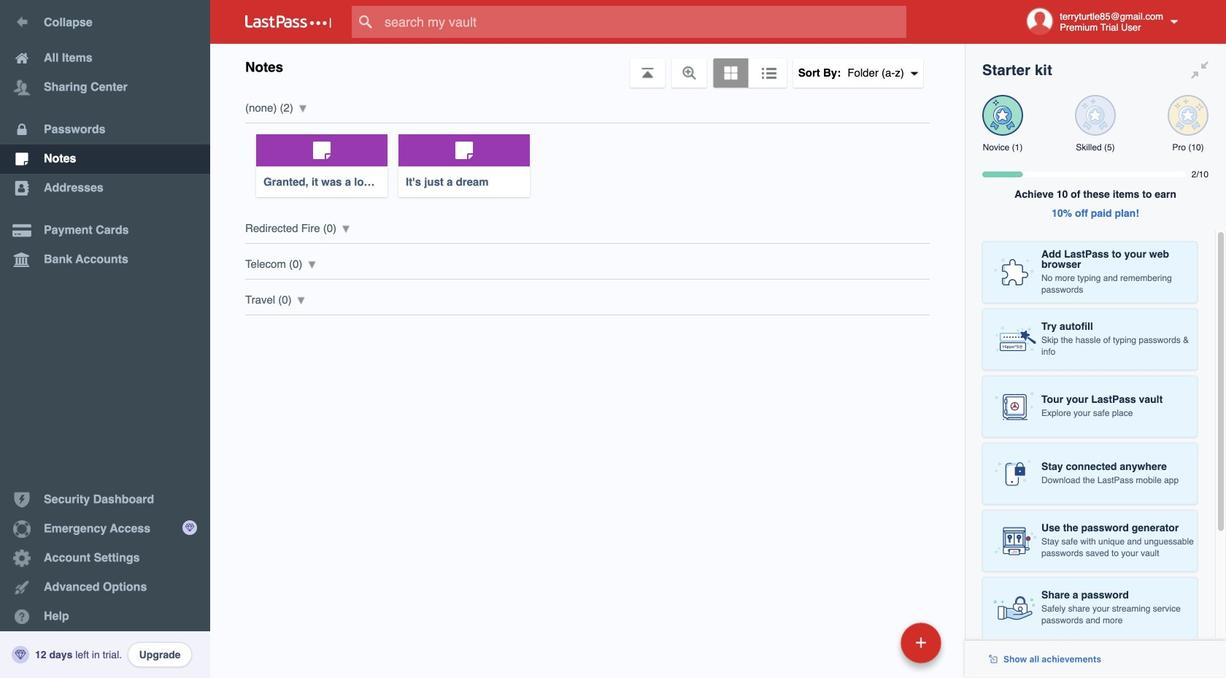Task type: locate. For each thing, give the bounding box(es) containing it.
new item element
[[801, 622, 947, 664]]

main navigation navigation
[[0, 0, 210, 678]]



Task type: describe. For each thing, give the bounding box(es) containing it.
Search search field
[[352, 6, 935, 38]]

lastpass image
[[245, 15, 331, 28]]

search my vault text field
[[352, 6, 935, 38]]

new item navigation
[[801, 618, 951, 678]]

vault options navigation
[[210, 44, 965, 88]]



